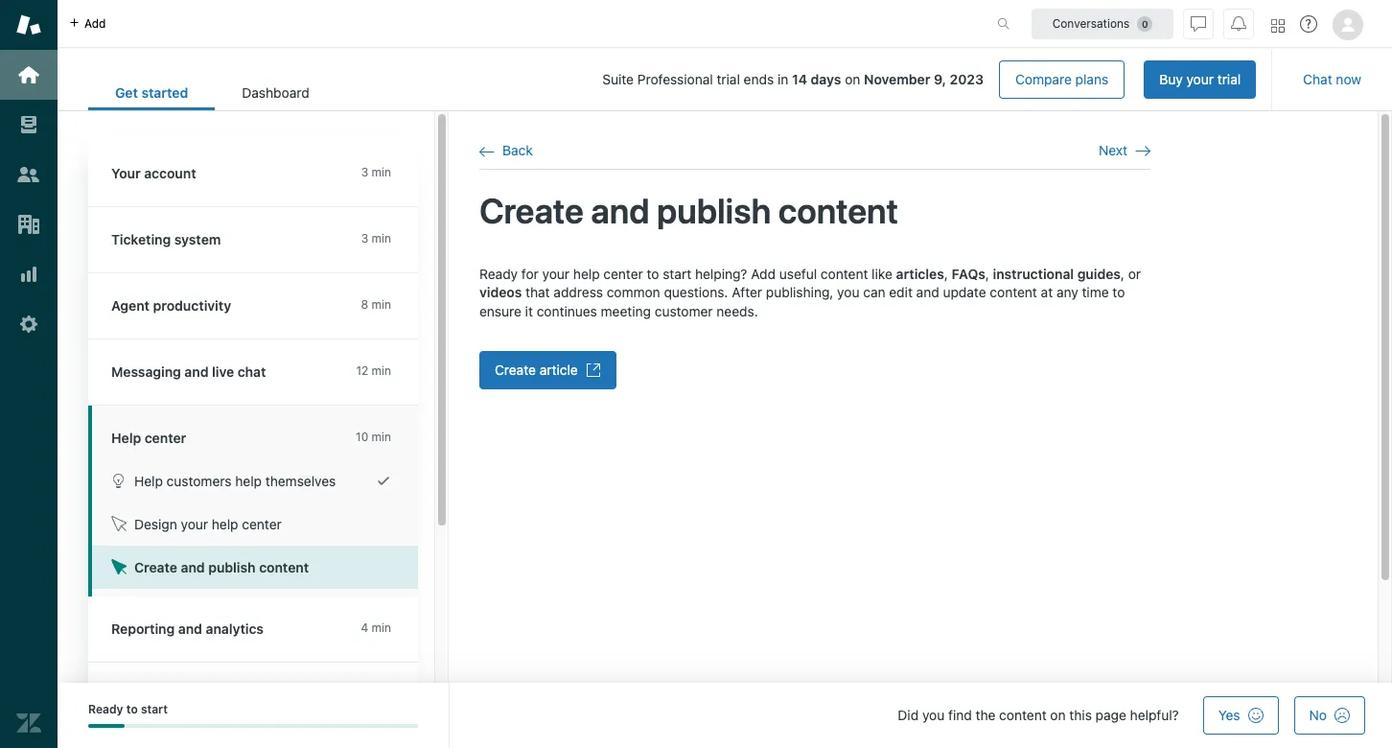Task type: vqa. For each thing, say whether or not it's contained in the screenshot.
1st The Free
no



Task type: locate. For each thing, give the bounding box(es) containing it.
3
[[361, 165, 368, 179], [361, 231, 368, 246]]

content inside that address common questions. after publishing, you can edit and update content at any time to ensure it continues meeting customer needs.
[[990, 284, 1038, 300]]

to up common
[[647, 265, 659, 282]]

0 horizontal spatial center
[[145, 430, 186, 446]]

to inside that address common questions. after publishing, you can edit and update content at any time to ensure it continues meeting customer needs.
[[1113, 284, 1125, 300]]

agent productivity
[[111, 297, 231, 314]]

that
[[526, 284, 550, 300]]

the
[[976, 707, 996, 723]]

0 vertical spatial 3
[[361, 165, 368, 179]]

tab list containing get started
[[88, 75, 336, 110]]

that address common questions. after publishing, you can edit and update content at any time to ensure it continues meeting customer needs.
[[480, 284, 1125, 319]]

ready up the progress bar image
[[88, 702, 123, 716]]

help up design your help center button at the bottom left of the page
[[235, 473, 262, 489]]

create left the article
[[495, 362, 536, 378]]

articles
[[896, 265, 944, 282]]

ready
[[480, 265, 518, 282], [88, 702, 123, 716]]

you right did
[[923, 707, 945, 723]]

your for design your help center
[[181, 516, 208, 532]]

help inside ready for your help center to start helping? add useful content like articles , faqs , instructional guides , or videos
[[573, 265, 600, 282]]

publish up the helping?
[[657, 190, 771, 231]]

2 vertical spatial help
[[212, 516, 238, 532]]

trial left the ends
[[717, 71, 740, 87]]

0 vertical spatial help
[[573, 265, 600, 282]]

1 horizontal spatial center
[[242, 516, 282, 532]]

design your help center button
[[92, 503, 418, 546]]

0 horizontal spatial trial
[[717, 71, 740, 87]]

and left analytics
[[178, 621, 202, 637]]

6 min from the top
[[372, 621, 391, 635]]

1 horizontal spatial publish
[[657, 190, 771, 231]]

center up customers
[[145, 430, 186, 446]]

content
[[779, 190, 899, 231], [821, 265, 868, 282], [990, 284, 1038, 300], [259, 559, 309, 575], [1000, 707, 1047, 723]]

1 vertical spatial create and publish content
[[134, 559, 309, 575]]

region containing ready for your help center to start helping? add useful content like
[[480, 264, 1151, 748]]

chat now
[[1304, 71, 1362, 87]]

help inside heading
[[111, 430, 141, 446]]

2 min from the top
[[372, 231, 391, 246]]

footer
[[58, 683, 1393, 748]]

2 3 min from the top
[[361, 231, 391, 246]]

ticketing
[[111, 231, 171, 247]]

faqs
[[952, 265, 986, 282]]

1 vertical spatial help
[[235, 473, 262, 489]]

min inside help center heading
[[372, 430, 391, 444]]

0 vertical spatial to
[[647, 265, 659, 282]]

add
[[84, 16, 106, 30]]

0 horizontal spatial create and publish content
[[134, 559, 309, 575]]

to
[[647, 265, 659, 282], [1113, 284, 1125, 300], [126, 702, 138, 716]]

no
[[1310, 707, 1327, 723]]

main element
[[0, 0, 58, 748]]

customer
[[655, 303, 713, 319]]

buy your trial
[[1160, 71, 1241, 87]]

zendesk products image
[[1272, 19, 1285, 32]]

2 3 from the top
[[361, 231, 368, 246]]

0 vertical spatial center
[[604, 265, 643, 282]]

or
[[1129, 265, 1141, 282]]

no button
[[1294, 696, 1366, 735]]

1 3 min from the top
[[361, 165, 391, 179]]

your right for at left top
[[542, 265, 570, 282]]

help up the address on the top left of the page
[[573, 265, 600, 282]]

trial inside button
[[1218, 71, 1241, 87]]

content inside ready for your help center to start helping? add useful content like articles , faqs , instructional guides , or videos
[[821, 265, 868, 282]]

and
[[591, 190, 650, 231], [917, 284, 940, 300], [185, 363, 209, 380], [181, 559, 205, 575], [178, 621, 202, 637]]

, left faqs
[[944, 265, 948, 282]]

0 horizontal spatial to
[[126, 702, 138, 716]]

3 min from the top
[[372, 297, 391, 312]]

ready for ready for your help center to start helping? add useful content like articles , faqs , instructional guides , or videos
[[480, 265, 518, 282]]

0 vertical spatial your
[[1187, 71, 1214, 87]]

4 min
[[361, 621, 391, 635]]

help inside button
[[134, 473, 163, 489]]

center up common
[[604, 265, 643, 282]]

edit
[[889, 284, 913, 300]]

on right days
[[845, 71, 861, 87]]

help down help center
[[134, 473, 163, 489]]

0 vertical spatial publish
[[657, 190, 771, 231]]

section
[[352, 60, 1257, 99]]

chat now button
[[1288, 60, 1377, 99]]

create and publish content
[[480, 190, 899, 231], [134, 559, 309, 575]]

2 vertical spatial your
[[181, 516, 208, 532]]

find
[[949, 707, 972, 723]]

0 horizontal spatial publish
[[208, 559, 256, 575]]

in
[[778, 71, 789, 87]]

help for themselves
[[235, 473, 262, 489]]

1 vertical spatial 3 min
[[361, 231, 391, 246]]

1 vertical spatial your
[[542, 265, 570, 282]]

ready up videos
[[480, 265, 518, 282]]

3 min
[[361, 165, 391, 179], [361, 231, 391, 246]]

november
[[864, 71, 931, 87]]

time
[[1082, 284, 1109, 300]]

live
[[212, 363, 234, 380]]

0 vertical spatial help
[[111, 430, 141, 446]]

admin image
[[16, 312, 41, 337]]

2 vertical spatial create
[[134, 559, 177, 575]]

can
[[863, 284, 886, 300]]

1 vertical spatial on
[[1051, 707, 1066, 723]]

1 horizontal spatial ready
[[480, 265, 518, 282]]

yes
[[1219, 707, 1241, 723]]

to down reporting
[[126, 702, 138, 716]]

your
[[1187, 71, 1214, 87], [542, 265, 570, 282], [181, 516, 208, 532]]

1 horizontal spatial create and publish content
[[480, 190, 899, 231]]

create down design
[[134, 559, 177, 575]]

ready for your help center to start helping? add useful content like articles , faqs , instructional guides , or videos
[[480, 265, 1141, 300]]

, up update
[[986, 265, 990, 282]]

1 vertical spatial 3
[[361, 231, 368, 246]]

0 horizontal spatial you
[[837, 284, 860, 300]]

and down design your help center
[[181, 559, 205, 575]]

common
[[607, 284, 661, 300]]

12 min
[[356, 363, 391, 378]]

at
[[1041, 284, 1053, 300]]

messaging
[[111, 363, 181, 380]]

0 horizontal spatial ,
[[944, 265, 948, 282]]

for
[[522, 265, 539, 282]]

back button
[[480, 142, 533, 160]]

0 vertical spatial create
[[480, 190, 584, 231]]

1 vertical spatial center
[[145, 430, 186, 446]]

suite professional trial ends in 14 days on november 9, 2023
[[603, 71, 984, 87]]

0 vertical spatial create and publish content
[[480, 190, 899, 231]]

reporting image
[[16, 262, 41, 287]]

like
[[872, 265, 893, 282]]

0 vertical spatial start
[[663, 265, 692, 282]]

your right 'buy'
[[1187, 71, 1214, 87]]

1 horizontal spatial to
[[647, 265, 659, 282]]

progress bar image
[[88, 724, 125, 728]]

content up can
[[821, 265, 868, 282]]

and down the articles on the right of page
[[917, 284, 940, 300]]

create down back
[[480, 190, 584, 231]]

2 horizontal spatial ,
[[1121, 265, 1125, 282]]

article
[[540, 362, 578, 378]]

,
[[944, 265, 948, 282], [986, 265, 990, 282], [1121, 265, 1125, 282]]

center inside button
[[242, 516, 282, 532]]

progress-bar progress bar
[[88, 724, 418, 728]]

create article button
[[480, 351, 616, 390]]

add button
[[58, 0, 117, 47]]

helping?
[[695, 265, 748, 282]]

center inside ready for your help center to start helping? add useful content like articles , faqs , instructional guides , or videos
[[604, 265, 643, 282]]

1 horizontal spatial trial
[[1218, 71, 1241, 87]]

create and publish content up the helping?
[[480, 190, 899, 231]]

trial for professional
[[717, 71, 740, 87]]

helpful?
[[1130, 707, 1179, 723]]

start down reporting
[[141, 702, 168, 716]]

create article
[[495, 362, 578, 378]]

publish inside content-title region
[[657, 190, 771, 231]]

center inside heading
[[145, 430, 186, 446]]

0 horizontal spatial ready
[[88, 702, 123, 716]]

1 vertical spatial publish
[[208, 559, 256, 575]]

0 vertical spatial on
[[845, 71, 861, 87]]

2 vertical spatial to
[[126, 702, 138, 716]]

on left "this"
[[1051, 707, 1066, 723]]

10 min
[[356, 430, 391, 444]]

dashboard
[[242, 84, 310, 101]]

tab list
[[88, 75, 336, 110]]

0 vertical spatial 3 min
[[361, 165, 391, 179]]

this
[[1070, 707, 1092, 723]]

region
[[480, 264, 1151, 748]]

help
[[573, 265, 600, 282], [235, 473, 262, 489], [212, 516, 238, 532]]

1 horizontal spatial on
[[1051, 707, 1066, 723]]

1 vertical spatial ready
[[88, 702, 123, 716]]

questions.
[[664, 284, 728, 300]]

content up useful
[[779, 190, 899, 231]]

publish
[[657, 190, 771, 231], [208, 559, 256, 575]]

1 horizontal spatial your
[[542, 265, 570, 282]]

help for help center
[[111, 430, 141, 446]]

your inside section
[[1187, 71, 1214, 87]]

chat
[[1304, 71, 1333, 87]]

publish inside create and publish content button
[[208, 559, 256, 575]]

to right time
[[1113, 284, 1125, 300]]

publish down design your help center button at the bottom left of the page
[[208, 559, 256, 575]]

get help image
[[1300, 15, 1318, 33]]

help down help customers help themselves
[[212, 516, 238, 532]]

center up create and publish content button
[[242, 516, 282, 532]]

1 vertical spatial create
[[495, 362, 536, 378]]

create and publish content inside create and publish content button
[[134, 559, 309, 575]]

0 horizontal spatial start
[[141, 702, 168, 716]]

min for ticketing system
[[372, 231, 391, 246]]

, left or
[[1121, 265, 1125, 282]]

1 vertical spatial help
[[134, 473, 163, 489]]

1 trial from the left
[[717, 71, 740, 87]]

and up common
[[591, 190, 650, 231]]

4 min from the top
[[372, 363, 391, 378]]

help for center
[[212, 516, 238, 532]]

0 vertical spatial you
[[837, 284, 860, 300]]

suite
[[603, 71, 634, 87]]

you
[[837, 284, 860, 300], [923, 707, 945, 723]]

November 9, 2023 text field
[[864, 71, 984, 87]]

2 trial from the left
[[1218, 71, 1241, 87]]

2 horizontal spatial center
[[604, 265, 643, 282]]

12
[[356, 363, 368, 378]]

design
[[134, 516, 177, 532]]

1 min from the top
[[372, 165, 391, 179]]

started
[[141, 84, 188, 101]]

5 min from the top
[[372, 430, 391, 444]]

conversations button
[[1032, 8, 1174, 39]]

help customers help themselves button
[[92, 459, 418, 503]]

get
[[115, 84, 138, 101]]

0 vertical spatial ready
[[480, 265, 518, 282]]

9,
[[934, 71, 947, 87]]

min
[[372, 165, 391, 179], [372, 231, 391, 246], [372, 297, 391, 312], [372, 363, 391, 378], [372, 430, 391, 444], [372, 621, 391, 635]]

1 vertical spatial you
[[923, 707, 945, 723]]

0 horizontal spatial on
[[845, 71, 861, 87]]

1 horizontal spatial start
[[663, 265, 692, 282]]

you left can
[[837, 284, 860, 300]]

plans
[[1076, 71, 1109, 87]]

help down messaging
[[111, 430, 141, 446]]

0 horizontal spatial your
[[181, 516, 208, 532]]

it
[[525, 303, 533, 319]]

start inside ready for your help center to start helping? add useful content like articles , faqs , instructional guides , or videos
[[663, 265, 692, 282]]

content down instructional
[[990, 284, 1038, 300]]

start
[[663, 265, 692, 282], [141, 702, 168, 716]]

2 horizontal spatial to
[[1113, 284, 1125, 300]]

1 3 from the top
[[361, 165, 368, 179]]

1 vertical spatial to
[[1113, 284, 1125, 300]]

ready inside ready for your help center to start helping? add useful content like articles , faqs , instructional guides , or videos
[[480, 265, 518, 282]]

content down design your help center button at the bottom left of the page
[[259, 559, 309, 575]]

create and publish content down design your help center
[[134, 559, 309, 575]]

1 vertical spatial start
[[141, 702, 168, 716]]

2 vertical spatial center
[[242, 516, 282, 532]]

your right design
[[181, 516, 208, 532]]

start up questions.
[[663, 265, 692, 282]]

trial down notifications 'icon'
[[1218, 71, 1241, 87]]

2023
[[950, 71, 984, 87]]

help center
[[111, 430, 186, 446]]

update
[[943, 284, 987, 300]]

2 horizontal spatial your
[[1187, 71, 1214, 87]]

1 horizontal spatial ,
[[986, 265, 990, 282]]



Task type: describe. For each thing, give the bounding box(es) containing it.
create inside create article button
[[495, 362, 536, 378]]

and inside content-title region
[[591, 190, 650, 231]]

min for help center
[[372, 430, 391, 444]]

buy your trial button
[[1144, 60, 1257, 99]]

instructional
[[993, 265, 1074, 282]]

themselves
[[265, 473, 336, 489]]

your
[[111, 165, 141, 181]]

your for buy your trial
[[1187, 71, 1214, 87]]

after
[[732, 284, 763, 300]]

help for help customers help themselves
[[134, 473, 163, 489]]

yes button
[[1203, 696, 1279, 735]]

messaging and live chat
[[111, 363, 266, 380]]

now
[[1336, 71, 1362, 87]]

8 min
[[361, 297, 391, 312]]

min for reporting and analytics
[[372, 621, 391, 635]]

guides
[[1078, 265, 1121, 282]]

customers image
[[16, 162, 41, 187]]

professional
[[638, 71, 713, 87]]

section containing suite professional trial ends in
[[352, 60, 1257, 99]]

1 , from the left
[[944, 265, 948, 282]]

next button
[[1099, 142, 1151, 160]]

and inside button
[[181, 559, 205, 575]]

reporting and analytics
[[111, 621, 264, 637]]

did you find the content on this page helpful?
[[898, 707, 1179, 723]]

back
[[503, 142, 533, 158]]

dashboard tab
[[215, 75, 336, 110]]

address
[[554, 284, 603, 300]]

productivity
[[153, 297, 231, 314]]

your account
[[111, 165, 196, 181]]

account
[[144, 165, 196, 181]]

3 for system
[[361, 231, 368, 246]]

needs.
[[717, 303, 758, 319]]

trial for your
[[1218, 71, 1241, 87]]

ensure
[[480, 303, 522, 319]]

ready to start
[[88, 702, 168, 716]]

agent
[[111, 297, 150, 314]]

useful
[[780, 265, 817, 282]]

on inside section
[[845, 71, 861, 87]]

your inside ready for your help center to start helping? add useful content like articles , faqs , instructional guides , or videos
[[542, 265, 570, 282]]

views image
[[16, 112, 41, 137]]

to inside ready for your help center to start helping? add useful content like articles , faqs , instructional guides , or videos
[[647, 265, 659, 282]]

chat
[[238, 363, 266, 380]]

ends
[[744, 71, 774, 87]]

zendesk support image
[[16, 12, 41, 37]]

3 , from the left
[[1121, 265, 1125, 282]]

customers
[[167, 473, 232, 489]]

zendesk image
[[16, 711, 41, 736]]

buy
[[1160, 71, 1183, 87]]

start inside footer
[[141, 702, 168, 716]]

system
[[174, 231, 221, 247]]

button displays agent's chat status as invisible. image
[[1191, 16, 1206, 31]]

min for your account
[[372, 165, 391, 179]]

min for messaging and live chat
[[372, 363, 391, 378]]

14
[[792, 71, 808, 87]]

add
[[751, 265, 776, 282]]

ready for ready to start
[[88, 702, 123, 716]]

and inside that address common questions. after publishing, you can edit and update content at any time to ensure it continues meeting customer needs.
[[917, 284, 940, 300]]

3 for account
[[361, 165, 368, 179]]

next
[[1099, 142, 1128, 158]]

min for agent productivity
[[372, 297, 391, 312]]

10
[[356, 430, 368, 444]]

help center heading
[[88, 406, 418, 459]]

you inside that address common questions. after publishing, you can edit and update content at any time to ensure it continues meeting customer needs.
[[837, 284, 860, 300]]

continues
[[537, 303, 597, 319]]

1 horizontal spatial you
[[923, 707, 945, 723]]

2 , from the left
[[986, 265, 990, 282]]

get started image
[[16, 62, 41, 87]]

3 min for your account
[[361, 165, 391, 179]]

and left live
[[185, 363, 209, 380]]

8
[[361, 297, 368, 312]]

create and publish content inside content-title region
[[480, 190, 899, 231]]

create and publish content button
[[92, 546, 418, 589]]

meeting
[[601, 303, 651, 319]]

compare plans button
[[999, 60, 1125, 99]]

days
[[811, 71, 842, 87]]

notifications image
[[1231, 16, 1247, 31]]

compare
[[1016, 71, 1072, 87]]

page
[[1096, 707, 1127, 723]]

content-title region
[[480, 189, 1151, 234]]

get started
[[115, 84, 188, 101]]

analytics
[[206, 621, 264, 637]]

reporting
[[111, 621, 175, 637]]

any
[[1057, 284, 1079, 300]]

content right the
[[1000, 707, 1047, 723]]

content inside button
[[259, 559, 309, 575]]

help customers help themselves
[[134, 473, 336, 489]]

create inside content-title region
[[480, 190, 584, 231]]

design your help center
[[134, 516, 282, 532]]

footer containing did you find the content on this page helpful?
[[58, 683, 1393, 748]]

conversations
[[1053, 16, 1130, 30]]

create inside create and publish content button
[[134, 559, 177, 575]]

organizations image
[[16, 212, 41, 237]]

3 min for ticketing system
[[361, 231, 391, 246]]

videos
[[480, 284, 522, 300]]

4
[[361, 621, 368, 635]]

publishing,
[[766, 284, 834, 300]]



